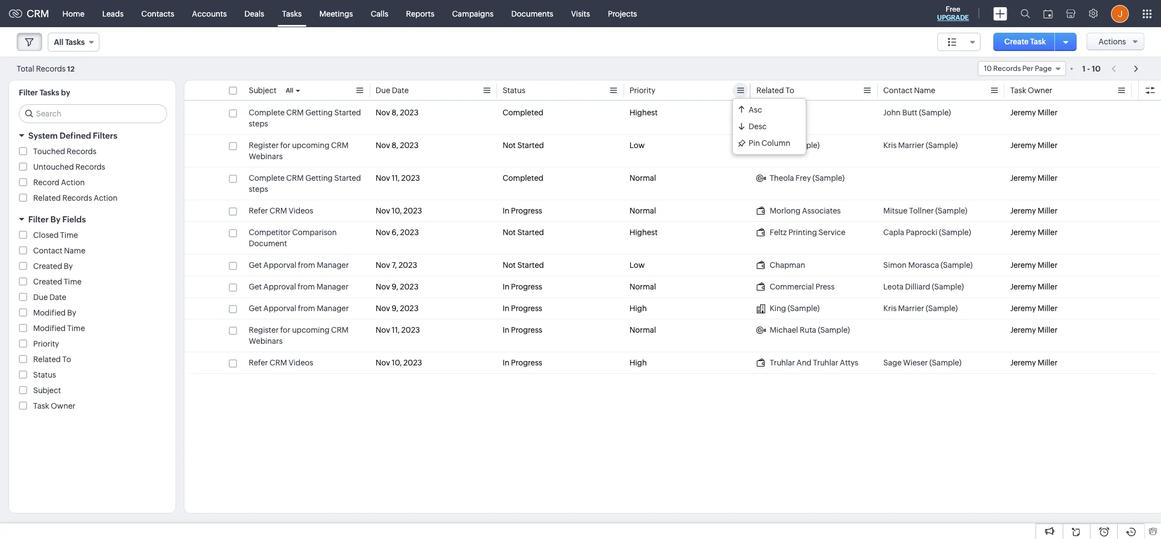 Task type: describe. For each thing, give the bounding box(es) containing it.
in progress for king
[[503, 304, 543, 313]]

created for created time
[[33, 278, 62, 287]]

system
[[28, 131, 58, 141]]

1 - 10
[[1083, 64, 1101, 73]]

john
[[884, 108, 901, 117]]

jeremy for feltz printing service link
[[1011, 228, 1036, 237]]

started for nov 8, 2023
[[517, 141, 544, 150]]

0 vertical spatial tasks
[[282, 9, 302, 18]]

0 vertical spatial priority
[[630, 86, 656, 95]]

nov for theola frey (sample) link
[[376, 174, 390, 183]]

system defined filters button
[[9, 126, 176, 146]]

2023 for low's king (sample) link
[[400, 141, 419, 150]]

search element
[[1014, 0, 1037, 27]]

0 vertical spatial related to
[[757, 86, 795, 95]]

register for nov 11, 2023
[[249, 326, 279, 335]]

kris for high
[[884, 304, 897, 313]]

8 jeremy from the top
[[1011, 304, 1036, 313]]

leads
[[102, 9, 124, 18]]

steps for nov 8, 2023
[[249, 119, 268, 128]]

1 jeremy from the top
[[1011, 108, 1036, 117]]

nov for feltz printing service link
[[376, 228, 390, 237]]

0 horizontal spatial contact name
[[33, 247, 85, 256]]

0 horizontal spatial contact
[[33, 247, 62, 256]]

(sample) right "butt"
[[919, 108, 951, 117]]

get apporval from manager link for nov 9, 2023
[[249, 303, 349, 314]]

8, for register for upcoming crm webinars
[[392, 141, 398, 150]]

8 nov from the top
[[376, 304, 390, 313]]

mitsue tollner (sample) link
[[884, 206, 968, 217]]

0 horizontal spatial due
[[33, 293, 48, 302]]

8 jeremy miller from the top
[[1011, 304, 1058, 313]]

feltz printing service
[[770, 228, 846, 237]]

by for modified
[[67, 309, 76, 318]]

10, for high
[[392, 359, 402, 368]]

nov 11, 2023 for register for upcoming crm webinars
[[376, 326, 420, 335]]

feltz
[[770, 228, 787, 237]]

10 inside field
[[984, 64, 992, 73]]

-
[[1088, 64, 1090, 73]]

deals
[[245, 9, 264, 18]]

2023 for high king (sample) link
[[400, 304, 419, 313]]

6,
[[392, 228, 399, 237]]

nov for truhlar and truhlar attys link
[[376, 359, 390, 368]]

not started for nov 8, 2023
[[503, 141, 544, 150]]

nov 7, 2023
[[376, 261, 417, 270]]

0 horizontal spatial priority
[[33, 340, 59, 349]]

2 miller from the top
[[1038, 141, 1058, 150]]

0 horizontal spatial related to
[[33, 355, 71, 364]]

simon morasca (sample) link
[[884, 260, 973, 271]]

document
[[249, 239, 287, 248]]

0 horizontal spatial task owner
[[33, 402, 75, 411]]

completed for nov 8, 2023
[[503, 108, 544, 117]]

get approval from manager
[[249, 283, 349, 292]]

john butt (sample)
[[884, 108, 951, 117]]

truhlar and truhlar attys link
[[757, 358, 859, 369]]

(sample) right frey
[[813, 174, 845, 183]]

0 vertical spatial related
[[757, 86, 784, 95]]

high for king (sample)
[[630, 304, 647, 313]]

related records action
[[33, 194, 118, 203]]

2 jeremy from the top
[[1011, 141, 1036, 150]]

by
[[61, 88, 70, 97]]

attys
[[840, 359, 859, 368]]

tasks for all tasks
[[65, 38, 85, 47]]

2023 for feltz printing service link
[[400, 228, 419, 237]]

create task
[[1005, 37, 1046, 46]]

refer for high
[[249, 359, 268, 368]]

by for filter
[[50, 215, 61, 224]]

kris marrier (sample) link for high
[[884, 303, 958, 314]]

frey
[[796, 174, 811, 183]]

king for low
[[770, 141, 786, 150]]

not started for nov 7, 2023
[[503, 261, 544, 270]]

progress for michael ruta (sample)
[[511, 326, 543, 335]]

theola frey (sample)
[[770, 174, 845, 183]]

documents link
[[503, 0, 562, 27]]

1 vertical spatial owner
[[51, 402, 75, 411]]

morlong associates
[[770, 207, 841, 216]]

1 horizontal spatial status
[[503, 86, 526, 95]]

capla
[[884, 228, 905, 237]]

tollner
[[909, 207, 934, 216]]

column
[[762, 139, 791, 148]]

0 horizontal spatial status
[[33, 371, 56, 380]]

nov 6, 2023
[[376, 228, 419, 237]]

king (sample) link for high
[[757, 303, 820, 314]]

2023 for 'chapman' link
[[399, 261, 417, 270]]

michael ruta (sample)
[[770, 326, 850, 335]]

mitsue
[[884, 207, 908, 216]]

jeremy miller for truhlar and truhlar attys link
[[1011, 359, 1058, 368]]

8, for complete crm getting started steps
[[392, 108, 398, 117]]

low for king (sample)
[[630, 141, 645, 150]]

accounts
[[192, 9, 227, 18]]

steps for nov 11, 2023
[[249, 185, 268, 194]]

from for normal
[[298, 283, 315, 292]]

projects link
[[599, 0, 646, 27]]

upgrade
[[938, 14, 969, 22]]

get for normal
[[249, 283, 262, 292]]

2 vertical spatial related
[[33, 355, 61, 364]]

nov for commercial press link at right bottom
[[376, 283, 390, 292]]

in for truhlar and truhlar attys
[[503, 359, 510, 368]]

simon
[[884, 261, 907, 270]]

accounts link
[[183, 0, 236, 27]]

started for nov 7, 2023
[[517, 261, 544, 270]]

create menu element
[[987, 0, 1014, 27]]

Search text field
[[19, 105, 167, 123]]

campaigns link
[[443, 0, 503, 27]]

nov 8, 2023 for register for upcoming crm webinars
[[376, 141, 419, 150]]

1 horizontal spatial subject
[[249, 86, 277, 95]]

normal for theola frey (sample)
[[630, 174, 656, 183]]

(sample) right ruta
[[818, 326, 850, 335]]

get apporval from manager for nov 9, 2023
[[249, 304, 349, 313]]

size image
[[948, 37, 957, 47]]

calls
[[371, 9, 388, 18]]

1 horizontal spatial owner
[[1028, 86, 1053, 95]]

home link
[[54, 0, 93, 27]]

row group containing complete crm getting started steps
[[184, 102, 1161, 374]]

nov 10, 2023 for normal
[[376, 207, 422, 216]]

in progress for michael
[[503, 326, 543, 335]]

complete crm getting started steps for nov 11, 2023
[[249, 174, 361, 194]]

create task button
[[994, 33, 1057, 51]]

started for nov 6, 2023
[[517, 228, 544, 237]]

tasks for filter tasks by
[[40, 88, 59, 97]]

7,
[[392, 261, 397, 270]]

chapman
[[770, 261, 806, 270]]

untouched
[[33, 163, 74, 172]]

total records 12
[[17, 64, 75, 73]]

record
[[33, 178, 59, 187]]

for for nov 8, 2023
[[280, 141, 291, 150]]

contacts link
[[133, 0, 183, 27]]

closed
[[33, 231, 59, 240]]

1 vertical spatial action
[[94, 194, 118, 203]]

reports
[[406, 9, 435, 18]]

search image
[[1021, 9, 1030, 18]]

getting for nov 8, 2023
[[305, 108, 333, 117]]

sage wieser (sample) link
[[884, 358, 962, 369]]

complete crm getting started steps link for nov 8, 2023
[[249, 107, 365, 129]]

manager for low
[[317, 261, 349, 270]]

press
[[816, 283, 835, 292]]

modified by
[[33, 309, 76, 318]]

king (sample) for low
[[770, 141, 820, 150]]

theola frey (sample) link
[[757, 173, 845, 184]]

paprocki
[[906, 228, 938, 237]]

highest for not started
[[630, 228, 658, 237]]

1 jeremy miller from the top
[[1011, 108, 1058, 117]]

progress for truhlar and truhlar attys
[[511, 359, 543, 368]]

0 horizontal spatial to
[[62, 355, 71, 364]]

miller for feltz printing service link
[[1038, 228, 1058, 237]]

leota dilliard (sample)
[[884, 283, 964, 292]]

not for nov 6, 2023
[[503, 228, 516, 237]]

1 nov from the top
[[376, 108, 390, 117]]

records for related
[[62, 194, 92, 203]]

and
[[797, 359, 812, 368]]

jeremy for theola frey (sample) link
[[1011, 174, 1036, 183]]

(sample) right paprocki
[[939, 228, 971, 237]]

normal for commercial press
[[630, 283, 656, 292]]

1 vertical spatial related
[[33, 194, 61, 203]]

crm link
[[9, 8, 49, 19]]

1 miller from the top
[[1038, 108, 1058, 117]]

projects
[[608, 9, 637, 18]]

progress for morlong associates
[[511, 207, 543, 216]]

associates
[[802, 207, 841, 216]]

(sample) right wieser
[[930, 359, 962, 368]]

all for all
[[286, 87, 293, 94]]

not for nov 7, 2023
[[503, 261, 516, 270]]

apporval for nov 7, 2023
[[263, 261, 296, 270]]

record action
[[33, 178, 85, 187]]

2 vertical spatial task
[[33, 402, 49, 411]]

competitor
[[249, 228, 291, 237]]

simon morasca (sample)
[[884, 261, 973, 270]]

visits
[[571, 9, 590, 18]]

1 horizontal spatial 10
[[1092, 64, 1101, 73]]

get for high
[[249, 304, 262, 313]]

highest for completed
[[630, 108, 658, 117]]

approval
[[263, 283, 296, 292]]

1 vertical spatial due date
[[33, 293, 66, 302]]

completed for nov 11, 2023
[[503, 174, 544, 183]]

12
[[67, 65, 75, 73]]

filter for filter tasks by
[[19, 88, 38, 97]]

nov 8, 2023 for complete crm getting started steps
[[376, 108, 419, 117]]

reports link
[[397, 0, 443, 27]]

(sample) down simon morasca (sample) link
[[932, 283, 964, 292]]

touched records
[[33, 147, 96, 156]]

fields
[[62, 215, 86, 224]]

(sample) down john butt (sample)
[[926, 141, 958, 150]]

meetings link
[[311, 0, 362, 27]]

1 horizontal spatial due
[[376, 86, 390, 95]]

morlong
[[770, 207, 801, 216]]

michael ruta (sample) link
[[757, 325, 850, 336]]

competitor comparison document
[[249, 228, 337, 248]]

contacts
[[141, 9, 174, 18]]

0 vertical spatial contact
[[884, 86, 913, 95]]

service
[[819, 228, 846, 237]]



Task type: locate. For each thing, give the bounding box(es) containing it.
webinars for nov 8, 2023
[[249, 152, 283, 161]]

1 vertical spatial date
[[49, 293, 66, 302]]

king right 'pin'
[[770, 141, 786, 150]]

1 horizontal spatial action
[[94, 194, 118, 203]]

created by
[[33, 262, 73, 271]]

2 not from the top
[[503, 228, 516, 237]]

all tasks
[[54, 38, 85, 47]]

getting for nov 11, 2023
[[305, 174, 333, 183]]

2 nov 11, 2023 from the top
[[376, 326, 420, 335]]

sage
[[884, 359, 902, 368]]

0 horizontal spatial subject
[[33, 387, 61, 395]]

manager down comparison
[[317, 261, 349, 270]]

1 truhlar from the left
[[770, 359, 795, 368]]

all for all tasks
[[54, 38, 63, 47]]

profile element
[[1105, 0, 1136, 27]]

1 vertical spatial nov 8, 2023
[[376, 141, 419, 150]]

modified for modified time
[[33, 324, 66, 333]]

10 jeremy miller from the top
[[1011, 359, 1058, 368]]

0 vertical spatial from
[[298, 261, 315, 270]]

1 vertical spatial due
[[33, 293, 48, 302]]

records for untouched
[[75, 163, 105, 172]]

3 not started from the top
[[503, 261, 544, 270]]

1 vertical spatial completed
[[503, 174, 544, 183]]

0 horizontal spatial tasks
[[40, 88, 59, 97]]

refer for normal
[[249, 207, 268, 216]]

1 vertical spatial register for upcoming crm webinars
[[249, 326, 349, 346]]

created time
[[33, 278, 82, 287]]

1 modified from the top
[[33, 309, 66, 318]]

for
[[280, 141, 291, 150], [280, 326, 291, 335]]

records down defined
[[67, 147, 96, 156]]

2 complete from the top
[[249, 174, 285, 183]]

by up modified time
[[67, 309, 76, 318]]

to down modified time
[[62, 355, 71, 364]]

0 vertical spatial high
[[630, 304, 647, 313]]

kris marrier (sample) down dilliard at the right of the page
[[884, 304, 958, 313]]

related up asc at the right top
[[757, 86, 784, 95]]

0 vertical spatial upcoming
[[292, 141, 330, 150]]

1 not started from the top
[[503, 141, 544, 150]]

kris marrier (sample) link down john butt (sample)
[[884, 140, 958, 151]]

register for upcoming crm webinars link
[[249, 140, 365, 162], [249, 325, 365, 347]]

nov for 'chapman' link
[[376, 261, 390, 270]]

2 get from the top
[[249, 283, 262, 292]]

truhlar right and on the bottom right of page
[[813, 359, 839, 368]]

nov for michael ruta (sample) link
[[376, 326, 390, 335]]

calendar image
[[1044, 9, 1053, 18]]

2 jeremy miller from the top
[[1011, 141, 1058, 150]]

apporval
[[263, 261, 296, 270], [263, 304, 296, 313]]

get apporval from manager down get approval from manager
[[249, 304, 349, 313]]

commercial press link
[[757, 282, 835, 293]]

king (sample) link
[[757, 140, 820, 151], [757, 303, 820, 314]]

0 vertical spatial all
[[54, 38, 63, 47]]

king (sample) down commercial press link at right bottom
[[770, 304, 820, 313]]

created up created time
[[33, 262, 62, 271]]

9, for get apporval from manager
[[392, 304, 398, 313]]

0 horizontal spatial name
[[64, 247, 85, 256]]

1 apporval from the top
[[263, 261, 296, 270]]

1 vertical spatial complete crm getting started steps
[[249, 174, 361, 194]]

normal
[[630, 174, 656, 183], [630, 207, 656, 216], [630, 283, 656, 292], [630, 326, 656, 335]]

manager down get approval from manager link
[[317, 304, 349, 313]]

0 vertical spatial modified
[[33, 309, 66, 318]]

modified
[[33, 309, 66, 318], [33, 324, 66, 333]]

1 vertical spatial filter
[[28, 215, 49, 224]]

3 progress from the top
[[511, 304, 543, 313]]

filter down the total
[[19, 88, 38, 97]]

created for created by
[[33, 262, 62, 271]]

closed time
[[33, 231, 78, 240]]

2 in from the top
[[503, 283, 510, 292]]

4 normal from the top
[[630, 326, 656, 335]]

campaigns
[[452, 9, 494, 18]]

1 horizontal spatial contact name
[[884, 86, 936, 95]]

2 vertical spatial get
[[249, 304, 262, 313]]

priority
[[630, 86, 656, 95], [33, 340, 59, 349]]

name down closed time
[[64, 247, 85, 256]]

king up michael
[[770, 304, 786, 313]]

time
[[60, 231, 78, 240], [64, 278, 82, 287], [67, 324, 85, 333]]

6 miller from the top
[[1038, 261, 1058, 270]]

pin
[[749, 139, 760, 148]]

calls link
[[362, 0, 397, 27]]

from up get approval from manager link
[[298, 261, 315, 270]]

low
[[630, 141, 645, 150], [630, 261, 645, 270]]

from for high
[[298, 304, 315, 313]]

2023 for truhlar and truhlar attys link
[[404, 359, 422, 368]]

contact name down closed time
[[33, 247, 85, 256]]

complete for nov 11, 2023
[[249, 174, 285, 183]]

1 high from the top
[[630, 304, 647, 313]]

filter for filter by fields
[[28, 215, 49, 224]]

complete crm getting started steps link for nov 11, 2023
[[249, 173, 365, 195]]

records for 10
[[994, 64, 1021, 73]]

create menu image
[[994, 7, 1008, 20]]

page
[[1035, 64, 1052, 73]]

1 completed from the top
[[503, 108, 544, 117]]

miller for morlong associates "link"
[[1038, 207, 1058, 216]]

1 vertical spatial kris
[[884, 304, 897, 313]]

2023 for commercial press link at right bottom
[[400, 283, 419, 292]]

10 Records Per Page field
[[978, 61, 1066, 76]]

action
[[61, 178, 85, 187], [94, 194, 118, 203]]

2 vertical spatial by
[[67, 309, 76, 318]]

get apporval from manager for nov 7, 2023
[[249, 261, 349, 270]]

3 from from the top
[[298, 304, 315, 313]]

modified time
[[33, 324, 85, 333]]

2 highest from the top
[[630, 228, 658, 237]]

2 vertical spatial manager
[[317, 304, 349, 313]]

1 vertical spatial highest
[[630, 228, 658, 237]]

1 get apporval from manager from the top
[[249, 261, 349, 270]]

john butt (sample) link
[[884, 107, 951, 118]]

1 low from the top
[[630, 141, 645, 150]]

create
[[1005, 37, 1029, 46]]

10 nov from the top
[[376, 359, 390, 368]]

progress for king (sample)
[[511, 304, 543, 313]]

7 miller from the top
[[1038, 283, 1058, 292]]

jeremy miller for commercial press link at right bottom
[[1011, 283, 1058, 292]]

tasks right deals
[[282, 9, 302, 18]]

defined
[[60, 131, 91, 141]]

2 horizontal spatial tasks
[[282, 9, 302, 18]]

filters
[[93, 131, 117, 141]]

truhlar
[[770, 359, 795, 368], [813, 359, 839, 368]]

jeremy miller for michael ruta (sample) link
[[1011, 326, 1058, 335]]

5 jeremy miller from the top
[[1011, 228, 1058, 237]]

2 from from the top
[[298, 283, 315, 292]]

free upgrade
[[938, 5, 969, 22]]

1 vertical spatial upcoming
[[292, 326, 330, 335]]

1 complete crm getting started steps from the top
[[249, 108, 361, 128]]

1 vertical spatial all
[[286, 87, 293, 94]]

filter inside dropdown button
[[28, 215, 49, 224]]

0 horizontal spatial date
[[49, 293, 66, 302]]

filter by fields button
[[9, 210, 176, 229]]

name up john butt (sample)
[[914, 86, 936, 95]]

tasks up 12
[[65, 38, 85, 47]]

miller for commercial press link at right bottom
[[1038, 283, 1058, 292]]

None field
[[938, 33, 981, 51]]

apporval for nov 9, 2023
[[263, 304, 296, 313]]

1 not from the top
[[503, 141, 516, 150]]

1 vertical spatial status
[[33, 371, 56, 380]]

manager right approval
[[317, 283, 349, 292]]

name
[[914, 86, 936, 95], [64, 247, 85, 256]]

get left approval
[[249, 283, 262, 292]]

normal for morlong associates
[[630, 207, 656, 216]]

0 vertical spatial register for upcoming crm webinars
[[249, 141, 349, 161]]

1 vertical spatial nov 11, 2023
[[376, 326, 420, 335]]

1 king from the top
[[770, 141, 786, 150]]

1 register from the top
[[249, 141, 279, 150]]

time down created by
[[64, 278, 82, 287]]

1 complete crm getting started steps link from the top
[[249, 107, 365, 129]]

1 vertical spatial kris marrier (sample)
[[884, 304, 958, 313]]

get for low
[[249, 261, 262, 270]]

1 upcoming from the top
[[292, 141, 330, 150]]

time down fields on the left top of page
[[60, 231, 78, 240]]

complete for nov 8, 2023
[[249, 108, 285, 117]]

2 king (sample) link from the top
[[757, 303, 820, 314]]

created down created by
[[33, 278, 62, 287]]

records inside field
[[994, 64, 1021, 73]]

2 marrier from the top
[[899, 304, 925, 313]]

2 refer from the top
[[249, 359, 268, 368]]

in for morlong associates
[[503, 207, 510, 216]]

tasks inside field
[[65, 38, 85, 47]]

due
[[376, 86, 390, 95], [33, 293, 48, 302]]

from
[[298, 261, 315, 270], [298, 283, 315, 292], [298, 304, 315, 313]]

0 horizontal spatial action
[[61, 178, 85, 187]]

1 kris from the top
[[884, 141, 897, 150]]

king (sample) link down 'commercial'
[[757, 303, 820, 314]]

1 vertical spatial steps
[[249, 185, 268, 194]]

0 vertical spatial register for upcoming crm webinars link
[[249, 140, 365, 162]]

miller for truhlar and truhlar attys link
[[1038, 359, 1058, 368]]

1 steps from the top
[[249, 119, 268, 128]]

time for created time
[[64, 278, 82, 287]]

2 get apporval from manager from the top
[[249, 304, 349, 313]]

contact name up "butt"
[[884, 86, 936, 95]]

1 vertical spatial get apporval from manager
[[249, 304, 349, 313]]

filter tasks by
[[19, 88, 70, 97]]

webinars
[[249, 152, 283, 161], [249, 337, 283, 346]]

1 nov 8, 2023 from the top
[[376, 108, 419, 117]]

marrier down "butt"
[[899, 141, 925, 150]]

register for upcoming crm webinars link for nov 11, 2023
[[249, 325, 365, 347]]

get apporval from manager link up get approval from manager
[[249, 260, 349, 271]]

apporval down approval
[[263, 304, 296, 313]]

0 vertical spatial owner
[[1028, 86, 1053, 95]]

marrier for high
[[899, 304, 925, 313]]

touched
[[33, 147, 65, 156]]

4 progress from the top
[[511, 326, 543, 335]]

contact down closed
[[33, 247, 62, 256]]

7 jeremy miller from the top
[[1011, 283, 1058, 292]]

nov 10, 2023 for high
[[376, 359, 422, 368]]

1
[[1083, 64, 1086, 73]]

kris marrier (sample) for high
[[884, 304, 958, 313]]

kris for low
[[884, 141, 897, 150]]

webinars for nov 11, 2023
[[249, 337, 283, 346]]

get apporval from manager link down get approval from manager
[[249, 303, 349, 314]]

4 in progress from the top
[[503, 326, 543, 335]]

2 vertical spatial not
[[503, 261, 516, 270]]

high
[[630, 304, 647, 313], [630, 359, 647, 368]]

2 vertical spatial not started
[[503, 261, 544, 270]]

0 vertical spatial kris marrier (sample)
[[884, 141, 958, 150]]

records for touched
[[67, 147, 96, 156]]

king (sample) link up theola
[[757, 140, 820, 151]]

videos for high
[[289, 359, 313, 368]]

in for commercial press
[[503, 283, 510, 292]]

1 horizontal spatial to
[[786, 86, 795, 95]]

nov 9, 2023 for get approval from manager
[[376, 283, 419, 292]]

all
[[54, 38, 63, 47], [286, 87, 293, 94]]

records down touched records
[[75, 163, 105, 172]]

1 9, from the top
[[392, 283, 398, 292]]

1 horizontal spatial task owner
[[1011, 86, 1053, 95]]

register for upcoming crm webinars for nov 8, 2023
[[249, 141, 349, 161]]

related to down modified time
[[33, 355, 71, 364]]

2 nov 9, 2023 from the top
[[376, 304, 419, 313]]

king (sample) up theola frey (sample) link
[[770, 141, 820, 150]]

completed
[[503, 108, 544, 117], [503, 174, 544, 183]]

1 horizontal spatial priority
[[630, 86, 656, 95]]

1 vertical spatial kris marrier (sample) link
[[884, 303, 958, 314]]

filter up closed
[[28, 215, 49, 224]]

1 from from the top
[[298, 261, 315, 270]]

5 in progress from the top
[[503, 359, 543, 368]]

2 apporval from the top
[[263, 304, 296, 313]]

(sample) up michael ruta (sample) link
[[788, 304, 820, 313]]

1 king (sample) link from the top
[[757, 140, 820, 151]]

0 horizontal spatial truhlar
[[770, 359, 795, 368]]

register
[[249, 141, 279, 150], [249, 326, 279, 335]]

1 vertical spatial contact
[[33, 247, 62, 256]]

1 vertical spatial king (sample)
[[770, 304, 820, 313]]

10 left per
[[984, 64, 992, 73]]

2 get apporval from manager link from the top
[[249, 303, 349, 314]]

row group
[[184, 102, 1161, 374]]

(sample) up frey
[[788, 141, 820, 150]]

untouched records
[[33, 163, 105, 172]]

0 vertical spatial complete
[[249, 108, 285, 117]]

records left 12
[[36, 64, 66, 73]]

videos
[[289, 207, 313, 216], [289, 359, 313, 368]]

1 vertical spatial refer
[[249, 359, 268, 368]]

1 vertical spatial getting
[[305, 174, 333, 183]]

10,
[[392, 207, 402, 216], [392, 359, 402, 368]]

2 horizontal spatial task
[[1031, 37, 1046, 46]]

5 in from the top
[[503, 359, 510, 368]]

0 vertical spatial highest
[[630, 108, 658, 117]]

1 webinars from the top
[[249, 152, 283, 161]]

free
[[946, 5, 961, 13]]

date
[[392, 86, 409, 95], [49, 293, 66, 302]]

1 vertical spatial name
[[64, 247, 85, 256]]

1 refer crm videos link from the top
[[249, 206, 313, 217]]

1 vertical spatial not started
[[503, 228, 544, 237]]

morlong associates link
[[757, 206, 841, 217]]

jeremy for 'chapman' link
[[1011, 261, 1036, 270]]

0 vertical spatial due
[[376, 86, 390, 95]]

(sample) down leota dilliard (sample)
[[926, 304, 958, 313]]

get apporval from manager link
[[249, 260, 349, 271], [249, 303, 349, 314]]

1 vertical spatial by
[[64, 262, 73, 271]]

2 register from the top
[[249, 326, 279, 335]]

0 vertical spatial low
[[630, 141, 645, 150]]

status
[[503, 86, 526, 95], [33, 371, 56, 380]]

0 horizontal spatial owner
[[51, 402, 75, 411]]

11, for complete crm getting started steps
[[392, 174, 400, 183]]

marrier
[[899, 141, 925, 150], [899, 304, 925, 313]]

in progress for morlong
[[503, 207, 543, 216]]

1 for from the top
[[280, 141, 291, 150]]

2 upcoming from the top
[[292, 326, 330, 335]]

nov 11, 2023 for complete crm getting started steps
[[376, 174, 420, 183]]

2 king from the top
[[770, 304, 786, 313]]

0 vertical spatial 8,
[[392, 108, 398, 117]]

1 vertical spatial task
[[1011, 86, 1027, 95]]

5 nov from the top
[[376, 228, 390, 237]]

0 vertical spatial subject
[[249, 86, 277, 95]]

jeremy miller for 'chapman' link
[[1011, 261, 1058, 270]]

not started for nov 6, 2023
[[503, 228, 544, 237]]

by up created time
[[64, 262, 73, 271]]

subject
[[249, 86, 277, 95], [33, 387, 61, 395]]

1 created from the top
[[33, 262, 62, 271]]

2 complete crm getting started steps from the top
[[249, 174, 361, 194]]

system defined filters
[[28, 131, 117, 141]]

get apporval from manager
[[249, 261, 349, 270], [249, 304, 349, 313]]

desc
[[749, 122, 767, 131]]

get apporval from manager up get approval from manager
[[249, 261, 349, 270]]

in progress for truhlar
[[503, 359, 543, 368]]

nov 8, 2023
[[376, 108, 419, 117], [376, 141, 419, 150]]

1 nov 11, 2023 from the top
[[376, 174, 420, 183]]

progress for commercial press
[[511, 283, 543, 292]]

by inside dropdown button
[[50, 215, 61, 224]]

jeremy miller for feltz printing service link
[[1011, 228, 1058, 237]]

2 vertical spatial from
[[298, 304, 315, 313]]

high for truhlar and truhlar attys
[[630, 359, 647, 368]]

1 vertical spatial low
[[630, 261, 645, 270]]

2023
[[400, 108, 419, 117], [400, 141, 419, 150], [401, 174, 420, 183], [404, 207, 422, 216], [400, 228, 419, 237], [399, 261, 417, 270], [400, 283, 419, 292], [400, 304, 419, 313], [401, 326, 420, 335], [404, 359, 422, 368]]

10 records per page
[[984, 64, 1052, 73]]

action up related records action
[[61, 178, 85, 187]]

1 refer crm videos from the top
[[249, 207, 313, 216]]

1 progress from the top
[[511, 207, 543, 216]]

contact up john
[[884, 86, 913, 95]]

records left per
[[994, 64, 1021, 73]]

theola
[[770, 174, 794, 183]]

5 miller from the top
[[1038, 228, 1058, 237]]

1 vertical spatial modified
[[33, 324, 66, 333]]

1 kris marrier (sample) link from the top
[[884, 140, 958, 151]]

2023 for michael ruta (sample) link
[[401, 326, 420, 335]]

1 vertical spatial subject
[[33, 387, 61, 395]]

1 horizontal spatial truhlar
[[813, 359, 839, 368]]

miller for theola frey (sample) link
[[1038, 174, 1058, 183]]

2 for from the top
[[280, 326, 291, 335]]

jeremy for commercial press link at right bottom
[[1011, 283, 1036, 292]]

0 vertical spatial king (sample) link
[[757, 140, 820, 151]]

4 in from the top
[[503, 326, 510, 335]]

2 kris from the top
[[884, 304, 897, 313]]

tasks left by
[[40, 88, 59, 97]]

get down document
[[249, 261, 262, 270]]

2 normal from the top
[[630, 207, 656, 216]]

king
[[770, 141, 786, 150], [770, 304, 786, 313]]

nov for morlong associates "link"
[[376, 207, 390, 216]]

2 vertical spatial tasks
[[40, 88, 59, 97]]

kris marrier (sample) link for low
[[884, 140, 958, 151]]

truhlar left and on the bottom right of page
[[770, 359, 795, 368]]

steps
[[249, 119, 268, 128], [249, 185, 268, 194]]

(sample) right morasca
[[941, 261, 973, 270]]

upcoming
[[292, 141, 330, 150], [292, 326, 330, 335]]

jeremy for michael ruta (sample) link
[[1011, 326, 1036, 335]]

from for low
[[298, 261, 315, 270]]

action up filter by fields dropdown button
[[94, 194, 118, 203]]

kris
[[884, 141, 897, 150], [884, 304, 897, 313]]

1 vertical spatial king
[[770, 304, 786, 313]]

jeremy for morlong associates "link"
[[1011, 207, 1036, 216]]

1 horizontal spatial related to
[[757, 86, 795, 95]]

2 nov from the top
[[376, 141, 390, 150]]

2 progress from the top
[[511, 283, 543, 292]]

1 vertical spatial tasks
[[65, 38, 85, 47]]

1 vertical spatial register
[[249, 326, 279, 335]]

low for chapman
[[630, 261, 645, 270]]

butt
[[903, 108, 918, 117]]

refer crm videos link for high
[[249, 358, 313, 369]]

1 vertical spatial nov 10, 2023
[[376, 359, 422, 368]]

0 horizontal spatial 10
[[984, 64, 992, 73]]

1 vertical spatial get apporval from manager link
[[249, 303, 349, 314]]

miller for michael ruta (sample) link
[[1038, 326, 1058, 335]]

get approval from manager link
[[249, 282, 349, 293]]

1 vertical spatial 10,
[[392, 359, 402, 368]]

time for modified time
[[67, 324, 85, 333]]

8 miller from the top
[[1038, 304, 1058, 313]]

marrier down dilliard at the right of the page
[[899, 304, 925, 313]]

feltz printing service link
[[757, 227, 846, 238]]

contact
[[884, 86, 913, 95], [33, 247, 62, 256]]

created
[[33, 262, 62, 271], [33, 278, 62, 287]]

register for upcoming crm webinars for nov 11, 2023
[[249, 326, 349, 346]]

0 vertical spatial task owner
[[1011, 86, 1053, 95]]

upcoming for nov 11, 2023
[[292, 326, 330, 335]]

per
[[1023, 64, 1034, 73]]

modified up modified time
[[33, 309, 66, 318]]

2 truhlar from the left
[[813, 359, 839, 368]]

2 complete crm getting started steps link from the top
[[249, 173, 365, 195]]

0 vertical spatial task
[[1031, 37, 1046, 46]]

10 jeremy from the top
[[1011, 359, 1036, 368]]

1 11, from the top
[[392, 174, 400, 183]]

miller
[[1038, 108, 1058, 117], [1038, 141, 1058, 150], [1038, 174, 1058, 183], [1038, 207, 1058, 216], [1038, 228, 1058, 237], [1038, 261, 1058, 270], [1038, 283, 1058, 292], [1038, 304, 1058, 313], [1038, 326, 1058, 335], [1038, 359, 1058, 368]]

jeremy miller
[[1011, 108, 1058, 117], [1011, 141, 1058, 150], [1011, 174, 1058, 183], [1011, 207, 1058, 216], [1011, 228, 1058, 237], [1011, 261, 1058, 270], [1011, 283, 1058, 292], [1011, 304, 1058, 313], [1011, 326, 1058, 335], [1011, 359, 1058, 368]]

to up column
[[786, 86, 795, 95]]

4 jeremy from the top
[[1011, 207, 1036, 216]]

kris down john
[[884, 141, 897, 150]]

time for closed time
[[60, 231, 78, 240]]

records for total
[[36, 64, 66, 73]]

0 vertical spatial by
[[50, 215, 61, 224]]

from down get approval from manager
[[298, 304, 315, 313]]

kris marrier (sample) for low
[[884, 141, 958, 150]]

10
[[1092, 64, 1101, 73], [984, 64, 992, 73]]

5 jeremy from the top
[[1011, 228, 1036, 237]]

not started
[[503, 141, 544, 150], [503, 228, 544, 237], [503, 261, 544, 270]]

get
[[249, 261, 262, 270], [249, 283, 262, 292], [249, 304, 262, 313]]

from right approval
[[298, 283, 315, 292]]

3 in progress from the top
[[503, 304, 543, 313]]

king for high
[[770, 304, 786, 313]]

normal for michael ruta (sample)
[[630, 326, 656, 335]]

1 vertical spatial videos
[[289, 359, 313, 368]]

0 vertical spatial name
[[914, 86, 936, 95]]

printing
[[789, 228, 817, 237]]

apporval up approval
[[263, 261, 296, 270]]

1 10, from the top
[[392, 207, 402, 216]]

1 vertical spatial 11,
[[392, 326, 400, 335]]

register for upcoming crm webinars link for nov 8, 2023
[[249, 140, 365, 162]]

comparison
[[292, 228, 337, 237]]

1 kris marrier (sample) from the top
[[884, 141, 958, 150]]

truhlar and truhlar attys
[[770, 359, 859, 368]]

1 complete from the top
[[249, 108, 285, 117]]

kris down leota
[[884, 304, 897, 313]]

11, for register for upcoming crm webinars
[[392, 326, 400, 335]]

2 kris marrier (sample) link from the top
[[884, 303, 958, 314]]

competitor comparison document link
[[249, 227, 365, 249]]

by up closed time
[[50, 215, 61, 224]]

3 not from the top
[[503, 261, 516, 270]]

3 nov from the top
[[376, 174, 390, 183]]

2 webinars from the top
[[249, 337, 283, 346]]

2 refer crm videos from the top
[[249, 359, 313, 368]]

2 low from the top
[[630, 261, 645, 270]]

records up fields on the left top of page
[[62, 194, 92, 203]]

related down modified time
[[33, 355, 61, 364]]

contact name
[[884, 86, 936, 95], [33, 247, 85, 256]]

2 not started from the top
[[503, 228, 544, 237]]

modified down modified by
[[33, 324, 66, 333]]

0 vertical spatial to
[[786, 86, 795, 95]]

0 vertical spatial 9,
[[392, 283, 398, 292]]

9 miller from the top
[[1038, 326, 1058, 335]]

kris marrier (sample) down john butt (sample)
[[884, 141, 958, 150]]

visits link
[[562, 0, 599, 27]]

All Tasks field
[[48, 33, 99, 52]]

(sample) right tollner
[[936, 207, 968, 216]]

related down record
[[33, 194, 61, 203]]

1 horizontal spatial contact
[[884, 86, 913, 95]]

1 horizontal spatial all
[[286, 87, 293, 94]]

10 right -
[[1092, 64, 1101, 73]]

task inside button
[[1031, 37, 1046, 46]]

kris marrier (sample) link down dilliard at the right of the page
[[884, 303, 958, 314]]

get apporval from manager link for nov 7, 2023
[[249, 260, 349, 271]]

10, for normal
[[392, 207, 402, 216]]

related to up asc at the right top
[[757, 86, 795, 95]]

jeremy miller for theola frey (sample) link
[[1011, 174, 1058, 183]]

2 high from the top
[[630, 359, 647, 368]]

1 king (sample) from the top
[[770, 141, 820, 150]]

2 11, from the top
[[392, 326, 400, 335]]

get down get approval from manager link
[[249, 304, 262, 313]]

1 horizontal spatial task
[[1011, 86, 1027, 95]]

3 jeremy miller from the top
[[1011, 174, 1058, 183]]

mitsue tollner (sample)
[[884, 207, 968, 216]]

all inside field
[[54, 38, 63, 47]]

2 register for upcoming crm webinars link from the top
[[249, 325, 365, 347]]

0 vertical spatial date
[[392, 86, 409, 95]]

not
[[503, 141, 516, 150], [503, 228, 516, 237], [503, 261, 516, 270]]

dilliard
[[905, 283, 931, 292]]

1 horizontal spatial due date
[[376, 86, 409, 95]]

related to
[[757, 86, 795, 95], [33, 355, 71, 364]]

profile image
[[1111, 5, 1129, 22]]

0 vertical spatial 11,
[[392, 174, 400, 183]]

2 king (sample) from the top
[[770, 304, 820, 313]]

time down modified by
[[67, 324, 85, 333]]

nov 9, 2023 for get apporval from manager
[[376, 304, 419, 313]]

2 register for upcoming crm webinars from the top
[[249, 326, 349, 346]]

home
[[63, 9, 85, 18]]

0 vertical spatial contact name
[[884, 86, 936, 95]]



Task type: vqa. For each thing, say whether or not it's contained in the screenshot.
the bottom E
no



